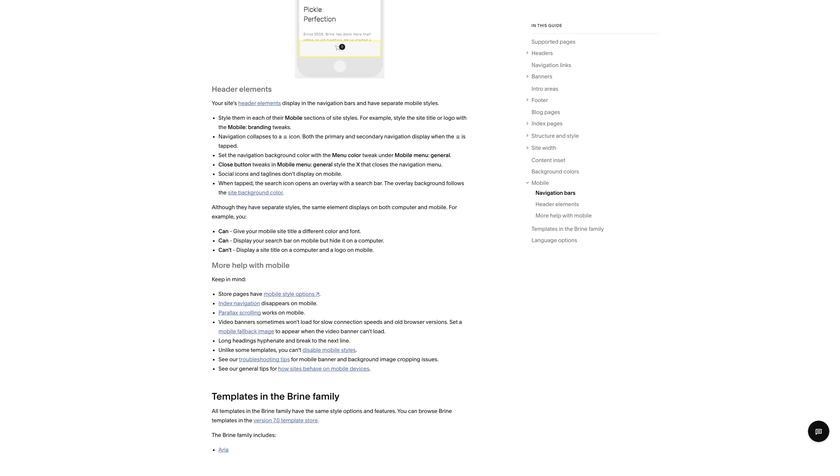 Task type: locate. For each thing, give the bounding box(es) containing it.
your left 'bar'
[[253, 237, 264, 244]]

set inside navigation collapses to a ☰ icon. both the primary and secondary navigation display when the ☰ is tapped. set the navigation background color with the menu color tweak under mobile menu: general . close button tweaks in mobile menu: general style the x that closes the navigation menu. social icons and taglines don't display on mobile.
[[219, 152, 227, 159]]

1 our from the top
[[230, 356, 238, 363]]

more
[[536, 213, 549, 219], [212, 261, 230, 270]]

features.
[[375, 408, 397, 415]]

have
[[368, 100, 380, 106], [248, 204, 261, 211], [250, 291, 263, 297], [292, 408, 304, 415]]

0 vertical spatial menu:
[[414, 152, 430, 159]]

menu: up opens on the top left
[[296, 161, 312, 168]]

display up menu.
[[412, 133, 430, 140]]

site width link
[[532, 143, 658, 153]]

a right versions.
[[459, 319, 462, 326]]

0 vertical spatial separate
[[381, 100, 404, 106]]

mobile. inside navigation collapses to a ☰ icon. both the primary and secondary navigation display when the ☰ is tapped. set the navigation background color with the menu color tweak under mobile menu: general . close button tweaks in mobile menu: general style the x that closes the navigation menu. social icons and taglines don't display on mobile.
[[324, 171, 342, 177]]

blog pages link
[[532, 108, 561, 119]]

computer right both
[[392, 204, 417, 211]]

1 horizontal spatial image
[[380, 356, 396, 363]]

banner
[[341, 328, 359, 335], [318, 356, 336, 363]]

background inside when tapped, the search icon opens an overlay with a search bar. the overlay background follows the
[[415, 180, 445, 187]]

pages up index navigation link
[[233, 291, 249, 297]]

1 horizontal spatial title
[[288, 228, 297, 235]]

0 horizontal spatial options
[[296, 291, 315, 297]]

0 horizontal spatial index
[[219, 300, 233, 307]]

0 vertical spatial templates in the brine family
[[532, 226, 604, 233]]

on inside although they have separate styles, the same element displays on both computer and mobile. for example, you:
[[371, 204, 378, 211]]

1 vertical spatial when
[[301, 328, 315, 335]]

on down 'bar'
[[281, 247, 288, 253]]

tips down troubleshooting tips link
[[260, 366, 269, 372]]

2 horizontal spatial for
[[313, 319, 320, 326]]

logo down it
[[335, 247, 346, 253]]

elements up style them in each of their mobile
[[258, 100, 281, 106]]

2 see from the top
[[219, 366, 228, 372]]

1 vertical spatial banner
[[318, 356, 336, 363]]

can't
[[289, 347, 301, 354]]

pages up structure and style
[[547, 120, 563, 127]]

1 horizontal spatial styles.
[[424, 100, 439, 106]]

general down menu
[[313, 161, 333, 168]]

1 see from the top
[[219, 356, 228, 363]]

1 horizontal spatial more help with mobile
[[536, 213, 592, 219]]

color inside can - give your mobile site title a different color and font. can - display your search bar on mobile but hide it on a computer. can't - display a site title on a computer and a logo on mobile.
[[325, 228, 338, 235]]

in this guide
[[532, 23, 563, 28]]

social
[[219, 171, 234, 177]]

navigation bars link
[[536, 189, 576, 200]]

2 vertical spatial to
[[312, 338, 317, 344]]

both
[[303, 133, 314, 140]]

bars up header elements link
[[565, 190, 576, 197]]

sections
[[304, 114, 325, 121]]

header elements up header at the left of the page
[[212, 85, 272, 94]]

0 vertical spatial see
[[219, 356, 228, 363]]

a up displays
[[351, 180, 354, 187]]

tapped,
[[235, 180, 254, 187]]

parallax
[[219, 309, 238, 316]]

display up their
[[282, 100, 300, 106]]

with up templates in the brine family link
[[563, 213, 573, 219]]

0 horizontal spatial the
[[212, 432, 221, 439]]

templates in the brine family down more help with mobile link
[[532, 226, 604, 233]]

1 horizontal spatial computer
[[392, 204, 417, 211]]

site width button
[[525, 143, 658, 153]]

a down tweaks.
[[279, 133, 282, 140]]

you
[[279, 347, 288, 354]]

1 vertical spatial templates
[[212, 417, 237, 424]]

for left the how
[[270, 366, 277, 372]]

troubleshooting tips link
[[239, 356, 290, 363]]

that
[[361, 161, 371, 168]]

this
[[538, 23, 548, 28]]

1 horizontal spatial set
[[450, 319, 458, 326]]

an
[[313, 180, 319, 187]]

1 vertical spatial see
[[219, 366, 228, 372]]

site background color .
[[228, 189, 284, 196]]

tweaks
[[253, 161, 270, 168]]

1 vertical spatial header elements
[[536, 201, 579, 208]]

templates down all
[[212, 417, 237, 424]]

1 vertical spatial bars
[[565, 190, 576, 197]]

banners button
[[525, 72, 658, 81]]

with inside sections of site styles. for example, style the site title or logo with the
[[456, 114, 467, 121]]

both
[[379, 204, 391, 211]]

0 horizontal spatial general
[[239, 366, 258, 372]]

pages for index
[[547, 120, 563, 127]]

element
[[327, 204, 348, 211]]

appear
[[282, 328, 300, 335]]

0 vertical spatial for
[[360, 114, 368, 121]]

templates in the brine family
[[532, 226, 604, 233], [212, 391, 340, 402]]

general down troubleshooting
[[239, 366, 258, 372]]

0 horizontal spatial header elements
[[212, 85, 272, 94]]

pages for supported
[[560, 38, 576, 45]]

1 vertical spatial header
[[536, 201, 554, 208]]

can't
[[360, 328, 372, 335]]

background
[[265, 152, 296, 159], [415, 180, 445, 187], [238, 189, 269, 196], [348, 356, 379, 363]]

display up opens on the top left
[[297, 171, 314, 177]]

1 vertical spatial styles.
[[343, 114, 359, 121]]

a inside when tapped, the search icon opens an overlay with a search bar. the overlay background follows the
[[351, 180, 354, 187]]

structure and style button
[[525, 131, 658, 141]]

0 horizontal spatial set
[[219, 152, 227, 159]]

pages
[[560, 38, 576, 45], [545, 109, 561, 116], [547, 120, 563, 127], [233, 291, 249, 297]]

set inside index navigation disappears on mobile. parallax scrolling works on mobile. video banners sometimes won't load for slow connection speeds and old browser versions. set a mobile fallback image to appear when the video banner can't load. long headings hyphenate and break to the next line. unlike some templates, you can't disable mobile styles . see our troubleshooting tips for mobile banner and background image cropping issues. see our general tips for how sites behave on mobile devices .
[[450, 319, 458, 326]]

styles
[[341, 347, 356, 354]]

navigation inside 'link'
[[536, 190, 563, 197]]

0 horizontal spatial ☰
[[283, 133, 288, 140]]

more help with mobile down header elements link
[[536, 213, 592, 219]]

1 horizontal spatial bars
[[565, 190, 576, 197]]

with inside navigation collapses to a ☰ icon. both the primary and secondary navigation display when the ☰ is tapped. set the navigation background color with the menu color tweak under mobile menu: general . close button tweaks in mobile menu: general style the x that closes the navigation menu. social icons and taglines don't display on mobile.
[[311, 152, 322, 159]]

set right versions.
[[450, 319, 458, 326]]

0 horizontal spatial bars
[[345, 100, 356, 106]]

0 horizontal spatial tips
[[260, 366, 269, 372]]

logo inside sections of site styles. for example, style the site title or logo with the
[[444, 114, 455, 121]]

banner down disable mobile styles "link"
[[318, 356, 336, 363]]

brine
[[575, 226, 588, 233], [287, 391, 311, 402], [262, 408, 275, 415], [439, 408, 452, 415], [223, 432, 236, 439]]

supported pages
[[532, 38, 576, 45]]

0 vertical spatial example,
[[370, 114, 393, 121]]

see
[[219, 356, 228, 363], [219, 366, 228, 372]]

the up site background color .
[[255, 180, 264, 187]]

1 vertical spatial more
[[212, 261, 230, 270]]

disappears
[[262, 300, 290, 307]]

0 horizontal spatial templates in the brine family
[[212, 391, 340, 402]]

1 horizontal spatial logo
[[444, 114, 455, 121]]

opens
[[295, 180, 311, 187]]

computer inside although they have separate styles, the same element displays on both computer and mobile. for example, you:
[[392, 204, 417, 211]]

the left or
[[407, 114, 415, 121]]

overlay right "an"
[[320, 180, 338, 187]]

the
[[384, 180, 394, 187], [212, 432, 221, 439]]

separate inside although they have separate styles, the same element displays on both computer and mobile. for example, you:
[[262, 204, 284, 211]]

for inside sections of site styles. for example, style the site title or logo with the
[[360, 114, 368, 121]]

style inside sections of site styles. for example, style the site title or logo with the
[[394, 114, 406, 121]]

when
[[219, 180, 233, 187]]

computer
[[392, 204, 417, 211], [294, 247, 318, 253]]

navigation links
[[532, 62, 572, 69]]

store
[[305, 417, 318, 424]]

disable mobile styles link
[[303, 347, 356, 354]]

0 vertical spatial same
[[312, 204, 326, 211]]

0 vertical spatial index
[[532, 120, 546, 127]]

browser
[[404, 319, 425, 326]]

index down store
[[219, 300, 233, 307]]

mobile right under
[[395, 152, 413, 159]]

of right sections
[[327, 114, 332, 121]]

of left their
[[266, 114, 271, 121]]

style inside navigation collapses to a ☰ icon. both the primary and secondary navigation display when the ☰ is tapped. set the navigation background color with the menu color tweak under mobile menu: general . close button tweaks in mobile menu: general style the x that closes the navigation menu. social icons and taglines don't display on mobile.
[[334, 161, 346, 168]]

2 can from the top
[[219, 237, 229, 244]]

slow
[[321, 319, 333, 326]]

options up load
[[296, 291, 315, 297]]

more inside more help with mobile link
[[536, 213, 549, 219]]

1 vertical spatial navigation
[[219, 133, 246, 140]]

on right 'bar'
[[293, 237, 300, 244]]

background down tapped,
[[238, 189, 269, 196]]

1 vertical spatial menu:
[[296, 161, 312, 168]]

0 vertical spatial computer
[[392, 204, 417, 211]]

the brine family includes:
[[212, 432, 276, 439]]

index inside index navigation disappears on mobile. parallax scrolling works on mobile. video banners sometimes won't load for slow connection speeds and old browser versions. set a mobile fallback image to appear when the video banner can't load. long headings hyphenate and break to the next line. unlike some templates, you can't disable mobile styles . see our troubleshooting tips for mobile banner and background image cropping issues. see our general tips for how sites behave on mobile devices .
[[219, 300, 233, 307]]

display
[[233, 237, 252, 244], [236, 247, 255, 253]]

elements
[[239, 85, 272, 94], [258, 100, 281, 106], [556, 201, 579, 208]]

mobile up don't
[[277, 161, 295, 168]]

0 vertical spatial can
[[219, 228, 229, 235]]

2 horizontal spatial options
[[559, 237, 578, 244]]

header elements
[[212, 85, 272, 94], [536, 201, 579, 208]]

mobile.
[[324, 171, 342, 177], [429, 204, 448, 211], [355, 247, 374, 253], [299, 300, 318, 307], [286, 309, 305, 316]]

1 vertical spatial same
[[315, 408, 329, 415]]

banners
[[235, 319, 255, 326]]

1 vertical spatial for
[[449, 204, 457, 211]]

with
[[456, 114, 467, 121], [311, 152, 322, 159], [339, 180, 350, 187], [563, 213, 573, 219], [249, 261, 264, 270]]

. inside navigation collapses to a ☰ icon. both the primary and secondary navigation display when the ☰ is tapped. set the navigation background color with the menu color tweak under mobile menu: general . close button tweaks in mobile menu: general style the x that closes the navigation menu. social icons and taglines don't display on mobile.
[[450, 152, 452, 159]]

templates up all
[[212, 391, 258, 402]]

1 horizontal spatial separate
[[381, 100, 404, 106]]

style inside "dropdown button"
[[567, 133, 579, 139]]

for
[[360, 114, 368, 121], [449, 204, 457, 211]]

search left 'bar'
[[265, 237, 283, 244]]

0 vertical spatial more
[[536, 213, 549, 219]]

templates up "language"
[[532, 226, 558, 233]]

1 horizontal spatial overlay
[[395, 180, 413, 187]]

banner down connection on the left bottom of page
[[341, 328, 359, 335]]

headers link
[[532, 48, 658, 58]]

0 vertical spatial for
[[313, 319, 320, 326]]

0 vertical spatial the
[[384, 180, 394, 187]]

intro
[[532, 85, 544, 92]]

when down load
[[301, 328, 315, 335]]

computer down different
[[294, 247, 318, 253]]

1 vertical spatial image
[[380, 356, 396, 363]]

header up site's
[[212, 85, 238, 94]]

on
[[316, 171, 322, 177], [371, 204, 378, 211], [293, 237, 300, 244], [347, 237, 353, 244], [281, 247, 288, 253], [347, 247, 354, 253], [291, 300, 298, 307], [279, 309, 285, 316], [323, 366, 330, 372]]

for
[[313, 319, 320, 326], [291, 356, 298, 363], [270, 366, 277, 372]]

on down mobile style options link
[[291, 300, 298, 307]]

or
[[437, 114, 443, 121]]

brine mobilebars.png image
[[295, 0, 385, 78]]

1 vertical spatial templates
[[212, 391, 258, 402]]

0 vertical spatial when
[[431, 133, 445, 140]]

a left different
[[298, 228, 301, 235]]

with down the both
[[311, 152, 322, 159]]

of inside sections of site styles. for example, style the site title or logo with the
[[327, 114, 332, 121]]

supported
[[532, 38, 559, 45]]

1 horizontal spatial index
[[532, 120, 546, 127]]

index down blog
[[532, 120, 546, 127]]

1 vertical spatial -
[[230, 237, 232, 244]]

background
[[532, 168, 563, 175]]

0 vertical spatial options
[[559, 237, 578, 244]]

templates inside templates in the brine family link
[[532, 226, 558, 233]]

1 vertical spatial our
[[230, 366, 238, 372]]

1 vertical spatial more help with mobile
[[212, 261, 290, 270]]

1 vertical spatial templates in the brine family
[[212, 391, 340, 402]]

navigation for navigation links
[[532, 62, 559, 69]]

☰
[[283, 133, 288, 140], [456, 133, 461, 140]]

0 horizontal spatial header
[[212, 85, 238, 94]]

for up 'secondary'
[[360, 114, 368, 121]]

2 vertical spatial display
[[297, 171, 314, 177]]

1 vertical spatial set
[[450, 319, 458, 326]]

0 horizontal spatial example,
[[212, 213, 235, 220]]

0 horizontal spatial more
[[212, 261, 230, 270]]

0 vertical spatial header
[[212, 85, 238, 94]]

0 vertical spatial templates
[[532, 226, 558, 233]]

load.
[[373, 328, 386, 335]]

1 vertical spatial can
[[219, 237, 229, 244]]

0 vertical spatial title
[[427, 114, 436, 121]]

bars up sections of site styles. for example, style the site title or logo with the on the top
[[345, 100, 356, 106]]

pages inside dropdown button
[[547, 120, 563, 127]]

overlay right bar.
[[395, 180, 413, 187]]

but
[[320, 237, 328, 244]]

pages up index pages
[[545, 109, 561, 116]]

your right give
[[246, 228, 257, 235]]

sections of site styles. for example, style the site title or logo with the
[[219, 114, 467, 130]]

a down font.
[[354, 237, 357, 244]]

image down the sometimes
[[258, 328, 274, 335]]

options left features.
[[344, 408, 363, 415]]

header
[[212, 85, 238, 94], [536, 201, 554, 208]]

can left give
[[219, 228, 229, 235]]

a inside navigation collapses to a ☰ icon. both the primary and secondary navigation display when the ☰ is tapped. set the navigation background color with the menu color tweak under mobile menu: general . close button tweaks in mobile menu: general style the x that closes the navigation menu. social icons and taglines don't display on mobile.
[[279, 133, 282, 140]]

on down disappears
[[279, 309, 285, 316]]

0 horizontal spatial computer
[[294, 247, 318, 253]]

2 of from the left
[[327, 114, 332, 121]]

when inside index navigation disappears on mobile. parallax scrolling works on mobile. video banners sometimes won't load for slow connection speeds and old browser versions. set a mobile fallback image to appear when the video banner can't load. long headings hyphenate and break to the next line. unlike some templates, you can't disable mobile styles . see our troubleshooting tips for mobile banner and background image cropping issues. see our general tips for how sites behave on mobile devices .
[[301, 328, 315, 335]]

the down when
[[219, 189, 227, 196]]

0 horizontal spatial templates
[[212, 391, 258, 402]]

your site's header elements display in the navigation bars and have separate mobile styles.
[[212, 100, 439, 106]]

background up don't
[[265, 152, 296, 159]]

0 vertical spatial logo
[[444, 114, 455, 121]]

content inset
[[532, 157, 566, 164]]

you:
[[236, 213, 247, 220]]

to down tweaks.
[[272, 133, 278, 140]]

1 vertical spatial for
[[291, 356, 298, 363]]

colors
[[564, 168, 580, 175]]

navigation up header elements link
[[536, 190, 563, 197]]

hide
[[330, 237, 341, 244]]

navigation inside navigation collapses to a ☰ icon. both the primary and secondary navigation display when the ☰ is tapped. set the navigation background color with the menu color tweak under mobile menu: general . close button tweaks in mobile menu: general style the x that closes the navigation menu. social icons and taglines don't display on mobile.
[[219, 133, 246, 140]]

color down the both
[[297, 152, 310, 159]]

0 horizontal spatial logo
[[335, 247, 346, 253]]

pages for store
[[233, 291, 249, 297]]

to inside navigation collapses to a ☰ icon. both the primary and secondary navigation display when the ☰ is tapped. set the navigation background color with the menu color tweak under mobile menu: general . close button tweaks in mobile menu: general style the x that closes the navigation menu. social icons and taglines don't display on mobile.
[[272, 133, 278, 140]]

title
[[427, 114, 436, 121], [288, 228, 297, 235], [271, 247, 280, 253]]

2 overlay from the left
[[395, 180, 413, 187]]

the up 7.0
[[271, 391, 285, 402]]

pages for blog
[[545, 109, 561, 116]]

index inside dropdown button
[[532, 120, 546, 127]]

example, up 'secondary'
[[370, 114, 393, 121]]

0 vertical spatial more help with mobile
[[536, 213, 592, 219]]

example, inside although they have separate styles, the same element displays on both computer and mobile. for example, you:
[[212, 213, 235, 220]]

for right load
[[313, 319, 320, 326]]

1 vertical spatial example,
[[212, 213, 235, 220]]

1 horizontal spatial ☰
[[456, 133, 461, 140]]

more help with mobile link
[[536, 211, 592, 223]]

7.0
[[273, 417, 280, 424]]

header
[[238, 100, 256, 106]]

in inside navigation collapses to a ☰ icon. both the primary and secondary navigation display when the ☰ is tapped. set the navigation background color with the menu color tweak under mobile menu: general . close button tweaks in mobile menu: general style the x that closes the navigation menu. social icons and taglines don't display on mobile.
[[271, 161, 276, 168]]

tips
[[281, 356, 290, 363], [260, 366, 269, 372]]

tips up the how
[[281, 356, 290, 363]]

separate
[[381, 100, 404, 106], [262, 204, 284, 211]]

templates
[[532, 226, 558, 233], [212, 391, 258, 402]]

1 horizontal spatial when
[[431, 133, 445, 140]]

navigation
[[532, 62, 559, 69], [219, 133, 246, 140], [536, 190, 563, 197]]

1 vertical spatial help
[[232, 261, 248, 270]]

in
[[532, 23, 537, 28]]

language
[[532, 237, 557, 244]]

color up x in the left of the page
[[348, 152, 361, 159]]

index for index navigation disappears on mobile. parallax scrolling works on mobile. video banners sometimes won't load for slow connection speeds and old browser versions. set a mobile fallback image to appear when the video banner can't load. long headings hyphenate and break to the next line. unlike some templates, you can't disable mobile styles . see our troubleshooting tips for mobile banner and background image cropping issues. see our general tips for how sites behave on mobile devices .
[[219, 300, 233, 307]]

search inside can - give your mobile site title a different color and font. can - display your search bar on mobile but hide it on a computer. can't - display a site title on a computer and a logo on mobile.
[[265, 237, 283, 244]]

1 vertical spatial index
[[219, 300, 233, 307]]

troubleshooting
[[239, 356, 279, 363]]

2 horizontal spatial title
[[427, 114, 436, 121]]

speeds
[[364, 319, 383, 326]]

1 of from the left
[[266, 114, 271, 121]]

it
[[342, 237, 345, 244]]

navigation up banners
[[532, 62, 559, 69]]

color up hide
[[325, 228, 338, 235]]

0 horizontal spatial banner
[[318, 356, 336, 363]]

header elements down navigation bars 'link'
[[536, 201, 579, 208]]

can up can't at the left
[[219, 237, 229, 244]]

the right "styles,"
[[303, 204, 311, 211]]

with up the store pages have
[[249, 261, 264, 270]]

2 vertical spatial options
[[344, 408, 363, 415]]

0 vertical spatial tips
[[281, 356, 290, 363]]

on down font.
[[347, 247, 354, 253]]

break
[[297, 338, 311, 344]]

mobile down the "background"
[[532, 180, 549, 186]]

brine up aria 'link'
[[223, 432, 236, 439]]

brine right browse
[[439, 408, 452, 415]]

1 vertical spatial general
[[313, 161, 333, 168]]

set up close
[[219, 152, 227, 159]]

links
[[560, 62, 572, 69]]

options down templates in the brine family link
[[559, 237, 578, 244]]

the up the aria
[[212, 432, 221, 439]]

logo right or
[[444, 114, 455, 121]]

0 vertical spatial banner
[[341, 328, 359, 335]]

0 vertical spatial navigation
[[532, 62, 559, 69]]

mobile: branding tweaks.
[[228, 124, 291, 130]]

brine up template
[[287, 391, 311, 402]]

1 horizontal spatial templates
[[532, 226, 558, 233]]



Task type: vqa. For each thing, say whether or not it's contained in the screenshot.


Task type: describe. For each thing, give the bounding box(es) containing it.
mobile up tweaks.
[[285, 114, 303, 121]]

icon.
[[289, 133, 301, 140]]

family inside the all templates in the brine family have the same style options and features. you can browse brine templates in the
[[276, 408, 291, 415]]

0 horizontal spatial image
[[258, 328, 274, 335]]

0 vertical spatial elements
[[239, 85, 272, 94]]

language options link
[[532, 236, 578, 247]]

2 vertical spatial for
[[270, 366, 277, 372]]

video
[[219, 319, 233, 326]]

mobile. up won't
[[286, 309, 305, 316]]

on right "behave"
[[323, 366, 330, 372]]

1 horizontal spatial banner
[[341, 328, 359, 335]]

search left bar.
[[356, 180, 373, 187]]

brine up version
[[262, 408, 275, 415]]

computer inside can - give your mobile site title a different color and font. can - display your search bar on mobile but hide it on a computer. can't - display a site title on a computer and a logo on mobile.
[[294, 247, 318, 253]]

0 horizontal spatial help
[[232, 261, 248, 270]]

your
[[212, 100, 223, 106]]

cropping
[[397, 356, 421, 363]]

styles,
[[285, 204, 301, 211]]

0 vertical spatial header elements
[[212, 85, 272, 94]]

headers button
[[525, 48, 658, 58]]

although they have separate styles, the same element displays on both computer and mobile. for example, you:
[[212, 204, 457, 220]]

have inside the all templates in the brine family have the same style options and features. you can browse brine templates in the
[[292, 408, 304, 415]]

title inside sections of site styles. for example, style the site title or logo with the
[[427, 114, 436, 121]]

background inside navigation collapses to a ☰ icon. both the primary and secondary navigation display when the ☰ is tapped. set the navigation background color with the menu color tweak under mobile menu: general . close button tweaks in mobile menu: general style the x that closes the navigation menu. social icons and taglines don't display on mobile.
[[265, 152, 296, 159]]

each
[[252, 114, 265, 121]]

works
[[262, 309, 277, 316]]

logo inside can - give your mobile site title a different color and font. can - display your search bar on mobile but hide it on a computer. can't - display a site title on a computer and a logo on mobile.
[[335, 247, 346, 253]]

the left menu
[[323, 152, 331, 159]]

0 vertical spatial display
[[282, 100, 300, 106]]

how sites behave on mobile devices link
[[278, 366, 370, 372]]

and inside the all templates in the brine family have the same style options and features. you can browse brine templates in the
[[364, 408, 373, 415]]

0 vertical spatial general
[[431, 152, 450, 159]]

the inside when tapped, the search icon opens an overlay with a search bar. the overlay background follows the
[[384, 180, 394, 187]]

0 vertical spatial bars
[[345, 100, 356, 106]]

color down taglines
[[270, 189, 283, 196]]

style
[[219, 114, 231, 121]]

2 our from the top
[[230, 366, 238, 372]]

font.
[[350, 228, 361, 235]]

1 horizontal spatial templates in the brine family
[[532, 226, 604, 233]]

mobile button
[[525, 178, 658, 188]]

give
[[233, 228, 245, 235]]

the down more help with mobile link
[[565, 226, 573, 233]]

intro areas
[[532, 85, 559, 92]]

same inside the all templates in the brine family have the same style options and features. you can browse brine templates in the
[[315, 408, 329, 415]]

the down 'slow'
[[316, 328, 324, 335]]

1 can from the top
[[219, 228, 229, 235]]

icons
[[235, 171, 249, 177]]

0 vertical spatial -
[[230, 228, 232, 235]]

0 vertical spatial templates
[[220, 408, 245, 415]]

style them in each of their mobile
[[219, 114, 303, 121]]

closes
[[372, 161, 389, 168]]

width
[[543, 145, 557, 151]]

can
[[408, 408, 418, 415]]

sites
[[290, 366, 302, 372]]

footer
[[532, 97, 548, 104]]

1 horizontal spatial for
[[291, 356, 298, 363]]

the up version
[[252, 408, 260, 415]]

navigation up under
[[385, 133, 411, 140]]

mobile. inside can - give your mobile site title a different color and font. can - display your search bar on mobile but hide it on a computer. can't - display a site title on a computer and a logo on mobile.
[[355, 247, 374, 253]]

headers
[[532, 50, 553, 56]]

2 ☰ from the left
[[456, 133, 461, 140]]

issues.
[[422, 356, 439, 363]]

them
[[232, 114, 245, 121]]

the right the both
[[316, 133, 324, 140]]

1 ☰ from the left
[[283, 133, 288, 140]]

the up 'store'
[[306, 408, 314, 415]]

aria
[[219, 447, 229, 453]]

navigation for navigation collapses to a ☰ icon. both the primary and secondary navigation display when the ☰ is tapped. set the navigation background color with the menu color tweak under mobile menu: general . close button tweaks in mobile menu: general style the x that closes the navigation menu. social icons and taglines don't display on mobile.
[[219, 133, 246, 140]]

mind:
[[232, 276, 246, 283]]

behave
[[303, 366, 322, 372]]

site's
[[224, 100, 237, 106]]

unlike
[[219, 347, 234, 354]]

displays
[[349, 204, 370, 211]]

1 horizontal spatial header
[[536, 201, 554, 208]]

some
[[235, 347, 250, 354]]

you
[[398, 408, 407, 415]]

close
[[219, 161, 233, 168]]

guide
[[549, 23, 563, 28]]

blog
[[532, 109, 543, 116]]

bars inside navigation bars 'link'
[[565, 190, 576, 197]]

banners link
[[532, 72, 658, 81]]

a right can't at the left
[[256, 247, 259, 253]]

the up sections
[[307, 100, 316, 106]]

1 vertical spatial the
[[212, 432, 221, 439]]

mobile. up load
[[299, 300, 318, 307]]

with inside when tapped, the search icon opens an overlay with a search bar. the overlay background follows the
[[339, 180, 350, 187]]

navigation bars
[[536, 190, 576, 197]]

the down under
[[390, 161, 398, 168]]

styles. inside sections of site styles. for example, style the site title or logo with the
[[343, 114, 359, 121]]

follows
[[447, 180, 464, 187]]

structure and style
[[532, 133, 579, 139]]

1 vertical spatial your
[[253, 237, 264, 244]]

version
[[254, 417, 272, 424]]

1 vertical spatial title
[[288, 228, 297, 235]]

a inside index navigation disappears on mobile. parallax scrolling works on mobile. video banners sometimes won't load for slow connection speeds and old browser versions. set a mobile fallback image to appear when the video banner can't load. long headings hyphenate and break to the next line. unlike some templates, you can't disable mobile styles . see our troubleshooting tips for mobile banner and background image cropping issues. see our general tips for how sites behave on mobile devices .
[[459, 319, 462, 326]]

have inside although they have separate styles, the same element displays on both computer and mobile. for example, you:
[[248, 204, 261, 211]]

the down "tapped."
[[228, 152, 236, 159]]

won't
[[286, 319, 300, 326]]

1 horizontal spatial tips
[[281, 356, 290, 363]]

store
[[219, 291, 232, 297]]

site
[[532, 145, 541, 151]]

mobile:
[[228, 124, 247, 130]]

0 vertical spatial display
[[233, 237, 252, 244]]

index for index pages
[[532, 120, 546, 127]]

navigation left menu.
[[399, 161, 426, 168]]

version 7.0 template store .
[[254, 417, 319, 424]]

options inside the all templates in the brine family have the same style options and features. you can browse brine templates in the
[[344, 408, 363, 415]]

2 vertical spatial elements
[[556, 201, 579, 208]]

index pages
[[532, 120, 563, 127]]

navigation up sections
[[317, 100, 343, 106]]

mobile inside dropdown button
[[532, 180, 549, 186]]

mobile. inside although they have separate styles, the same element displays on both computer and mobile. for example, you:
[[429, 204, 448, 211]]

example, inside sections of site styles. for example, style the site title or logo with the
[[370, 114, 393, 121]]

with inside more help with mobile link
[[563, 213, 573, 219]]

navigation inside index navigation disappears on mobile. parallax scrolling works on mobile. video banners sometimes won't load for slow connection speeds and old browser versions. set a mobile fallback image to appear when the video banner can't load. long headings hyphenate and break to the next line. unlike some templates, you can't disable mobile styles . see our troubleshooting tips for mobile banner and background image cropping issues. see our general tips for how sites behave on mobile devices .
[[234, 300, 260, 307]]

devices
[[350, 366, 370, 372]]

general inside index navigation disappears on mobile. parallax scrolling works on mobile. video banners sometimes won't load for slow connection speeds and old browser versions. set a mobile fallback image to appear when the video banner can't load. long headings hyphenate and break to the next line. unlike some templates, you can't disable mobile styles . see our troubleshooting tips for mobile banner and background image cropping issues. see our general tips for how sites behave on mobile devices .
[[239, 366, 258, 372]]

scrolling
[[240, 309, 261, 316]]

all templates in the brine family have the same style options and features. you can browse brine templates in the
[[212, 408, 452, 424]]

tweak
[[363, 152, 378, 159]]

1 vertical spatial to
[[276, 328, 281, 335]]

and inside although they have separate styles, the same element displays on both computer and mobile. for example, you:
[[418, 204, 428, 211]]

load
[[301, 319, 312, 326]]

collapses
[[247, 133, 271, 140]]

bar.
[[374, 180, 383, 187]]

and inside "dropdown button"
[[556, 133, 566, 139]]

sometimes
[[257, 319, 285, 326]]

branding
[[248, 124, 271, 130]]

navigation for navigation bars
[[536, 190, 563, 197]]

the left is
[[446, 133, 455, 140]]

although
[[212, 204, 235, 211]]

when tapped, the search icon opens an overlay with a search bar. the overlay background follows the
[[219, 180, 464, 196]]

1 vertical spatial display
[[236, 247, 255, 253]]

navigation up button
[[238, 152, 264, 159]]

brine down more help with mobile link
[[575, 226, 588, 233]]

footer link
[[532, 96, 658, 105]]

computer.
[[359, 237, 384, 244]]

when inside navigation collapses to a ☰ icon. both the primary and secondary navigation display when the ☰ is tapped. set the navigation background color with the menu color tweak under mobile menu: general . close button tweaks in mobile menu: general style the x that closes the navigation menu. social icons and taglines don't display on mobile.
[[431, 133, 445, 140]]

1 vertical spatial elements
[[258, 100, 281, 106]]

on inside navigation collapses to a ☰ icon. both the primary and secondary navigation display when the ☰ is tapped. set the navigation background color with the menu color tweak under mobile menu: general . close button tweaks in mobile menu: general style the x that closes the navigation menu. social icons and taglines don't display on mobile.
[[316, 171, 322, 177]]

1 vertical spatial tips
[[260, 366, 269, 372]]

version 7.0 template store link
[[254, 417, 318, 424]]

on right it
[[347, 237, 353, 244]]

the down style on the left of the page
[[219, 124, 227, 130]]

the left next
[[319, 338, 327, 344]]

a down hide
[[330, 247, 334, 253]]

don't
[[282, 171, 295, 177]]

2 vertical spatial -
[[233, 247, 235, 253]]

structure and style link
[[532, 131, 658, 141]]

video
[[326, 328, 340, 335]]

under
[[379, 152, 394, 159]]

their
[[272, 114, 284, 121]]

the left x in the left of the page
[[347, 161, 355, 168]]

search down taglines
[[265, 180, 282, 187]]

site background color link
[[228, 189, 283, 196]]

header elements link
[[536, 200, 579, 211]]

store pages have
[[219, 291, 264, 297]]

they
[[236, 204, 247, 211]]

0 horizontal spatial menu:
[[296, 161, 312, 168]]

style inside the all templates in the brine family have the same style options and features. you can browse brine templates in the
[[330, 408, 342, 415]]

structure
[[532, 133, 555, 139]]

0 vertical spatial styles.
[[424, 100, 439, 106]]

x
[[357, 161, 360, 168]]

mobile style options
[[264, 291, 315, 297]]

background inside index navigation disappears on mobile. parallax scrolling works on mobile. video banners sometimes won't load for slow connection speeds and old browser versions. set a mobile fallback image to appear when the video banner can't load. long headings hyphenate and break to the next line. unlike some templates, you can't disable mobile styles . see our troubleshooting tips for mobile banner and background image cropping issues. see our general tips for how sites behave on mobile devices .
[[348, 356, 379, 363]]

1 overlay from the left
[[320, 180, 338, 187]]

keep in mind:
[[212, 276, 246, 283]]

a down 'bar'
[[289, 247, 292, 253]]

versions.
[[426, 319, 449, 326]]

intro areas link
[[532, 84, 559, 96]]

0 horizontal spatial title
[[271, 247, 280, 253]]

menu.
[[427, 161, 443, 168]]

0 horizontal spatial more help with mobile
[[212, 261, 290, 270]]

for inside although they have separate styles, the same element displays on both computer and mobile. for example, you:
[[449, 204, 457, 211]]

the inside although they have separate styles, the same element displays on both computer and mobile. for example, you:
[[303, 204, 311, 211]]

same inside although they have separate styles, the same element displays on both computer and mobile. for example, you:
[[312, 204, 326, 211]]

background colors link
[[532, 167, 580, 178]]

1 horizontal spatial help
[[550, 213, 562, 219]]

includes:
[[253, 432, 276, 439]]

1 vertical spatial display
[[412, 133, 430, 140]]

banners
[[532, 73, 553, 80]]

the left version
[[244, 417, 252, 424]]

headings
[[233, 338, 256, 344]]

1 horizontal spatial general
[[313, 161, 333, 168]]

0 vertical spatial your
[[246, 228, 257, 235]]



